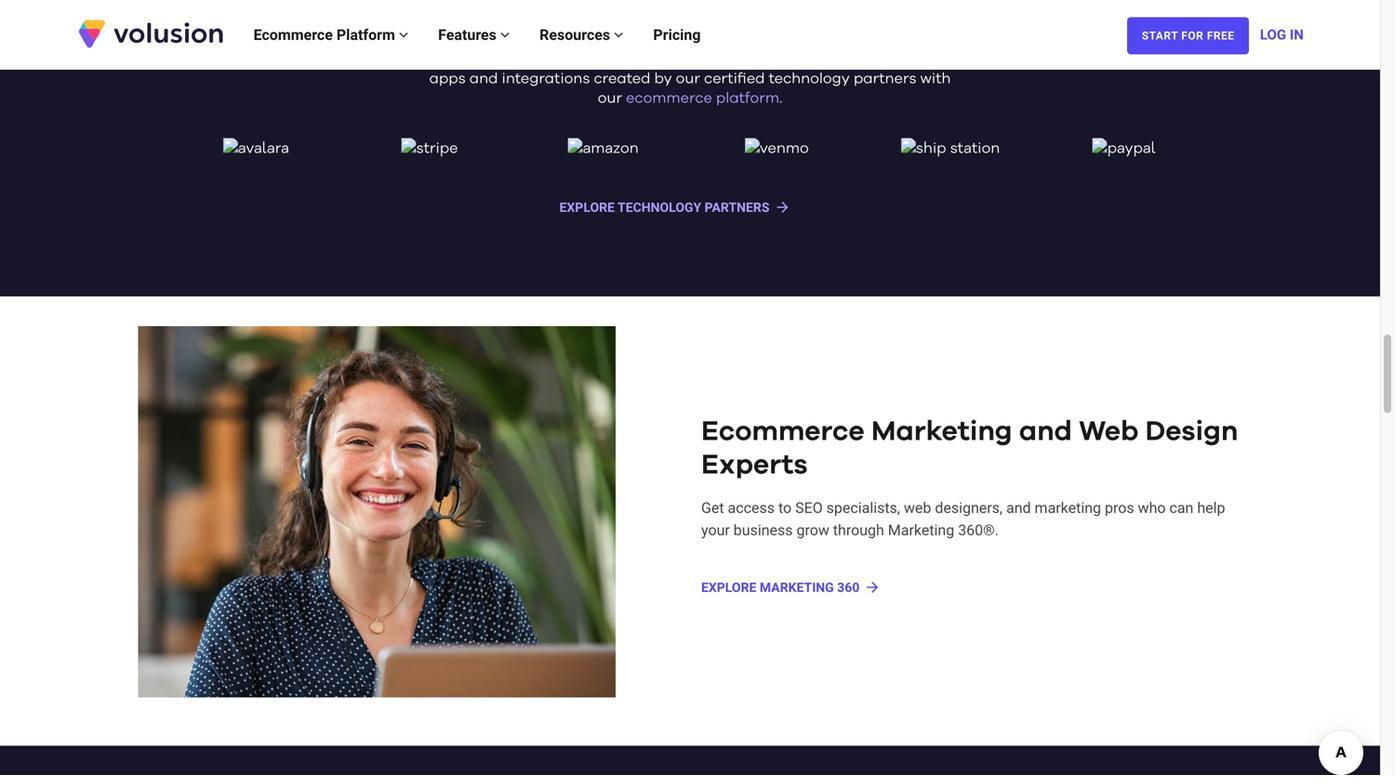 Task type: vqa. For each thing, say whether or not it's contained in the screenshot.
the integrations you love
yes



Task type: locate. For each thing, give the bounding box(es) containing it.
get access to seo specialists, web designers, and marketing pros who can help your business grow through marketing 360®.
[[701, 500, 1226, 540]]

0 vertical spatial explore
[[560, 200, 615, 216]]

with
[[773, 52, 804, 67], [921, 72, 951, 87]]

customer services image
[[138, 327, 616, 698]]

ecommerce marketing and web design experts
[[701, 418, 1239, 480]]

business
[[734, 522, 793, 540]]

and down add
[[470, 72, 498, 87]]

platform
[[716, 91, 780, 106]]

1 vertical spatial explore
[[701, 581, 757, 596]]

1 angle down image from the left
[[399, 27, 409, 42]]

angle down image inside resources link
[[614, 27, 624, 42]]

certified
[[704, 72, 765, 87]]

your
[[707, 52, 740, 67], [701, 522, 730, 540]]

with up technology
[[773, 52, 804, 67]]

your up the certified
[[707, 52, 740, 67]]

arrow_forward for explore technology partners arrow_forward
[[774, 199, 791, 216]]

1 horizontal spatial explore
[[701, 581, 757, 596]]

angle down image up functionality
[[614, 27, 624, 42]]

1 vertical spatial with
[[921, 72, 951, 87]]

1 horizontal spatial arrow_forward
[[865, 580, 881, 596]]

with down powerful at top
[[921, 72, 951, 87]]

ecommerce platform .
[[626, 91, 783, 106]]

our up ecommerce platform link
[[676, 72, 701, 87]]

0 vertical spatial and
[[470, 72, 498, 87]]

venmo image
[[745, 138, 809, 161]]

log in
[[1260, 27, 1304, 43]]

0 horizontal spatial with
[[773, 52, 804, 67]]

angle down image
[[399, 27, 409, 42], [500, 27, 510, 42], [614, 27, 624, 42]]

0 horizontal spatial arrow_forward
[[774, 199, 791, 216]]

by
[[654, 72, 672, 87]]

to left seo
[[779, 500, 792, 517]]

ecommerce
[[254, 26, 333, 44], [701, 418, 865, 446]]

0 horizontal spatial to
[[689, 52, 703, 67]]

easily
[[437, 52, 479, 67]]

site
[[743, 52, 769, 67]]

in
[[1290, 27, 1304, 43]]

the
[[514, 8, 564, 36]]

explore
[[560, 200, 615, 216], [701, 581, 757, 596]]

1 vertical spatial your
[[701, 522, 730, 540]]

1 vertical spatial ecommerce
[[701, 418, 865, 446]]

platform
[[337, 26, 395, 44]]

functionality
[[593, 52, 685, 67]]

our down created
[[598, 91, 622, 106]]

technology
[[618, 200, 702, 216]]

design
[[1146, 418, 1239, 446]]

ecommerce
[[626, 91, 713, 106]]

love
[[802, 8, 867, 36]]

your inside easily add advanced functionality to your site with dozens of powerful apps and integrations created by our certified technology partners with our
[[707, 52, 740, 67]]

and left "marketing"
[[1007, 500, 1031, 517]]

ship station image
[[901, 138, 1000, 161]]

1 vertical spatial marketing
[[888, 522, 955, 540]]

integrations
[[571, 8, 739, 36]]

2 angle down image from the left
[[500, 27, 510, 42]]

technology
[[769, 72, 850, 87]]

angle down image for ecommerce platform
[[399, 27, 409, 42]]

1 horizontal spatial ecommerce
[[701, 418, 865, 446]]

1 horizontal spatial with
[[921, 72, 951, 87]]

ecommerce platform link
[[239, 7, 423, 63]]

arrow_forward right 360
[[865, 580, 881, 596]]

of
[[863, 52, 877, 67]]

specialists,
[[827, 500, 900, 517]]

marketing down web
[[888, 522, 955, 540]]

angle down image inside ecommerce platform link
[[399, 27, 409, 42]]

to inside get access to seo specialists, web designers, and marketing pros who can help your business grow through marketing 360®.
[[779, 500, 792, 517]]

arrow_forward right "partners"
[[774, 199, 791, 216]]

to inside easily add advanced functionality to your site with dozens of powerful apps and integrations created by our certified technology partners with our
[[689, 52, 703, 67]]

explore inside explore marketing 360 arrow_forward
[[701, 581, 757, 596]]

0 vertical spatial to
[[689, 52, 703, 67]]

1 horizontal spatial our
[[676, 72, 701, 87]]

explore technology partners arrow_forward
[[560, 199, 791, 216]]

ecommerce up experts
[[701, 418, 865, 446]]

explore for explore technology partners arrow_forward
[[560, 200, 615, 216]]

features link
[[423, 7, 525, 63]]

360®.
[[958, 522, 999, 540]]

marketing up web
[[872, 418, 1013, 446]]

access
[[728, 500, 775, 517]]

0 vertical spatial arrow_forward
[[774, 199, 791, 216]]

0 vertical spatial with
[[773, 52, 804, 67]]

angle down image right platform
[[399, 27, 409, 42]]

angle down image up add
[[500, 27, 510, 42]]

marketing
[[872, 418, 1013, 446], [888, 522, 955, 540]]

and inside ecommerce marketing and web design experts
[[1020, 418, 1073, 446]]

0 horizontal spatial angle down image
[[399, 27, 409, 42]]

partners
[[705, 200, 770, 216]]

explore inside explore technology partners arrow_forward
[[560, 200, 615, 216]]

explore for explore marketing 360 arrow_forward
[[701, 581, 757, 596]]

0 vertical spatial your
[[707, 52, 740, 67]]

our
[[676, 72, 701, 87], [598, 91, 622, 106]]

explore down amazon image
[[560, 200, 615, 216]]

and left web
[[1020, 418, 1073, 446]]

your down get
[[701, 522, 730, 540]]

and
[[470, 72, 498, 87], [1020, 418, 1073, 446], [1007, 500, 1031, 517]]

arrow_forward
[[774, 199, 791, 216], [865, 580, 881, 596]]

and inside get access to seo specialists, web designers, and marketing pros who can help your business grow through marketing 360®.
[[1007, 500, 1031, 517]]

stripe image
[[401, 138, 458, 161]]

resources link
[[525, 7, 639, 63]]

1 vertical spatial to
[[779, 500, 792, 517]]

1 vertical spatial and
[[1020, 418, 1073, 446]]

to down pricing
[[689, 52, 703, 67]]

0 vertical spatial our
[[676, 72, 701, 87]]

explore down business
[[701, 581, 757, 596]]

you
[[746, 8, 796, 36]]

1 horizontal spatial angle down image
[[500, 27, 510, 42]]

.
[[780, 91, 783, 106]]

start for free link
[[1128, 17, 1250, 54]]

ecommerce left platform
[[254, 26, 333, 44]]

2 vertical spatial and
[[1007, 500, 1031, 517]]

angle down image inside features link
[[500, 27, 510, 42]]

0 horizontal spatial our
[[598, 91, 622, 106]]

volusion logo image
[[76, 18, 225, 49]]

angle down image for features
[[500, 27, 510, 42]]

marketing inside get access to seo specialists, web designers, and marketing pros who can help your business grow through marketing 360®.
[[888, 522, 955, 540]]

through
[[833, 522, 885, 540]]

0 horizontal spatial explore
[[560, 200, 615, 216]]

0 vertical spatial ecommerce
[[254, 26, 333, 44]]

paypal image
[[1093, 138, 1156, 161]]

marketing
[[1035, 500, 1102, 517]]

features
[[438, 26, 500, 44]]

log
[[1260, 27, 1287, 43]]

created
[[594, 72, 651, 87]]

web
[[904, 500, 932, 517]]

3 angle down image from the left
[[614, 27, 624, 42]]

0 vertical spatial marketing
[[872, 418, 1013, 446]]

ecommerce platform link
[[626, 91, 780, 106]]

to
[[689, 52, 703, 67], [779, 500, 792, 517]]

0 horizontal spatial ecommerce
[[254, 26, 333, 44]]

1 horizontal spatial to
[[779, 500, 792, 517]]

web
[[1079, 418, 1139, 446]]

2 horizontal spatial angle down image
[[614, 27, 624, 42]]

1 vertical spatial arrow_forward
[[865, 580, 881, 596]]

marketing
[[760, 581, 834, 596]]

grow
[[797, 522, 830, 540]]

ecommerce inside ecommerce marketing and web design experts
[[701, 418, 865, 446]]

resources
[[540, 26, 614, 44]]



Task type: describe. For each thing, give the bounding box(es) containing it.
ecommerce for ecommerce platform
[[254, 26, 333, 44]]

log in link
[[1260, 7, 1304, 63]]

explore marketing 360 arrow_forward
[[701, 580, 881, 596]]

pricing link
[[639, 7, 716, 63]]

designers,
[[935, 500, 1003, 517]]

avalara image
[[223, 138, 289, 161]]

who
[[1138, 500, 1166, 517]]

advanced
[[516, 52, 589, 67]]

integrations
[[502, 72, 590, 87]]

the integrations you love
[[514, 8, 867, 36]]

free
[[1207, 29, 1235, 42]]

ecommerce for ecommerce marketing and web design experts
[[701, 418, 865, 446]]

360
[[837, 581, 860, 596]]

amazon image
[[568, 138, 639, 161]]

experts
[[701, 452, 808, 480]]

start for free
[[1142, 29, 1235, 42]]

help
[[1198, 500, 1226, 517]]

pros
[[1105, 500, 1135, 517]]

seo
[[796, 500, 823, 517]]

arrow_forward for explore marketing 360 arrow_forward
[[865, 580, 881, 596]]

and inside easily add advanced functionality to your site with dozens of powerful apps and integrations created by our certified technology partners with our
[[470, 72, 498, 87]]

apps
[[429, 72, 466, 87]]

partners
[[854, 72, 917, 87]]

marketing inside ecommerce marketing and web design experts
[[872, 418, 1013, 446]]

start
[[1142, 29, 1179, 42]]

add
[[483, 52, 512, 67]]

ecommerce platform
[[254, 26, 399, 44]]

for
[[1182, 29, 1204, 42]]

can
[[1170, 500, 1194, 517]]

your inside get access to seo specialists, web designers, and marketing pros who can help your business grow through marketing 360®.
[[701, 522, 730, 540]]

easily add advanced functionality to your site with dozens of powerful apps and integrations created by our certified technology partners with our
[[429, 52, 951, 106]]

angle down image for resources
[[614, 27, 624, 42]]

get
[[701, 500, 724, 517]]

pricing
[[653, 26, 701, 44]]

1 vertical spatial our
[[598, 91, 622, 106]]

powerful
[[881, 52, 944, 67]]

dozens
[[807, 52, 859, 67]]



